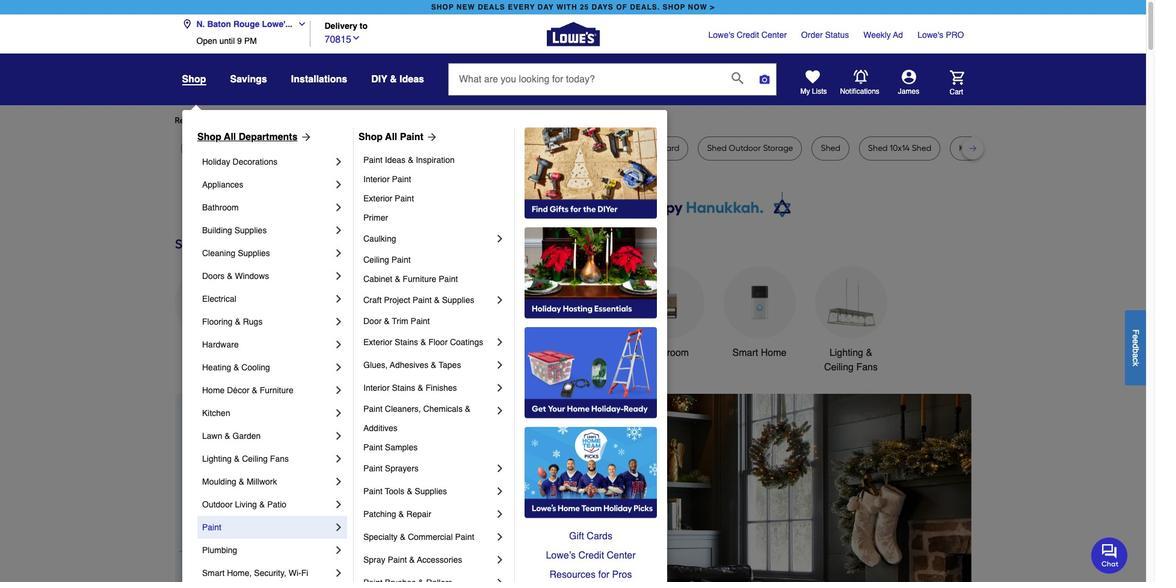 Task type: vqa. For each thing, say whether or not it's contained in the screenshot.
1st SAVE from the right
no



Task type: locate. For each thing, give the bounding box(es) containing it.
patching & repair
[[363, 510, 431, 519]]

heating & cooling
[[202, 363, 270, 372]]

1 vertical spatial tools
[[385, 487, 405, 496]]

0 horizontal spatial kitchen
[[202, 409, 230, 418]]

1 vertical spatial stains
[[392, 383, 415, 393]]

1 vertical spatial appliances
[[187, 348, 234, 359]]

new
[[457, 3, 475, 11]]

stains inside interior stains & finishes link
[[392, 383, 415, 393]]

bathroom
[[202, 203, 239, 212], [647, 348, 689, 359]]

0 vertical spatial decorations
[[233, 157, 278, 167]]

outdoor for outdoor living & patio
[[202, 500, 233, 510]]

paint down additives
[[363, 443, 383, 453]]

paint ideas & inspiration
[[363, 155, 455, 165]]

stick
[[285, 143, 303, 153]]

smart home
[[733, 348, 787, 359]]

0 horizontal spatial tools
[[385, 487, 405, 496]]

camera image
[[759, 73, 771, 85]]

center for lowe's credit center
[[607, 551, 636, 561]]

rouge
[[233, 19, 260, 29]]

specialty
[[363, 533, 398, 542]]

for left pros
[[598, 570, 610, 581]]

& inside lawn & garden link
[[225, 431, 230, 441]]

ideas down door interior
[[385, 155, 406, 165]]

paint up accessories
[[455, 533, 474, 542]]

1 shop from the left
[[197, 132, 221, 143]]

kitchen link
[[202, 402, 333, 425]]

lowe's wishes you and your family a happy hanukkah. image
[[175, 192, 972, 222]]

shop up door
[[359, 132, 383, 143]]

you up shop all paint link
[[391, 116, 405, 126]]

ceiling
[[363, 255, 389, 265], [824, 362, 854, 373], [242, 454, 268, 464]]

0 vertical spatial smart
[[733, 348, 758, 359]]

k
[[1131, 362, 1141, 366]]

0 horizontal spatial lowe's
[[709, 30, 735, 40]]

e up d on the bottom of page
[[1131, 335, 1141, 339]]

bathroom inside button
[[647, 348, 689, 359]]

stains for exterior
[[395, 338, 418, 347]]

0 vertical spatial exterior
[[363, 194, 392, 203]]

1 vertical spatial furniture
[[260, 386, 293, 395]]

doors & windows link
[[202, 265, 333, 288]]

you
[[284, 116, 298, 126], [391, 116, 405, 126]]

chevron right image
[[333, 179, 345, 191], [494, 233, 506, 245], [333, 270, 345, 282], [494, 294, 506, 306], [333, 316, 345, 328], [494, 336, 506, 348], [333, 339, 345, 351], [494, 359, 506, 371], [333, 362, 345, 374], [333, 385, 345, 397], [494, 405, 506, 417], [494, 486, 506, 498], [333, 499, 345, 511], [494, 508, 506, 521], [333, 522, 345, 534], [494, 531, 506, 543], [333, 545, 345, 557], [494, 554, 506, 566], [333, 567, 345, 579]]

paint down cabinet & furniture paint
[[413, 295, 432, 305]]

interior
[[393, 143, 420, 153]]

resources for pros link
[[525, 566, 657, 583]]

craft project paint & supplies link
[[363, 289, 494, 312]]

0 horizontal spatial furniture
[[260, 386, 293, 395]]

& inside paint cleaners, chemicals & additives
[[465, 404, 471, 414]]

tools
[[580, 348, 602, 359], [385, 487, 405, 496]]

decorations inside button
[[368, 362, 420, 373]]

1 horizontal spatial fans
[[857, 362, 878, 373]]

my lists
[[801, 87, 827, 96]]

lowe's home improvement cart image
[[950, 70, 964, 85]]

interior stains & finishes
[[363, 383, 457, 393]]

2 vertical spatial ceiling
[[242, 454, 268, 464]]

1 exterior from the top
[[363, 194, 392, 203]]

exterior paint
[[363, 194, 414, 203]]

1 horizontal spatial for
[[379, 116, 389, 126]]

1 shop from the left
[[431, 3, 454, 11]]

f
[[1131, 329, 1141, 335]]

get your home holiday-ready. image
[[525, 327, 657, 419]]

0 horizontal spatial all
[[224, 132, 236, 143]]

stains inside exterior stains & floor coatings 'link'
[[395, 338, 418, 347]]

center up pros
[[607, 551, 636, 561]]

& inside diy & ideas button
[[390, 74, 397, 85]]

repair
[[407, 510, 431, 519]]

0 vertical spatial lighting & ceiling fans
[[824, 348, 878, 373]]

0 horizontal spatial for
[[272, 116, 283, 126]]

70815 button
[[325, 31, 361, 47]]

paint up plumbing
[[202, 523, 221, 533]]

2 you from the left
[[391, 116, 405, 126]]

kitchen inside button
[[451, 348, 483, 359]]

0 vertical spatial home
[[761, 348, 787, 359]]

chevron right image for paint tools & supplies
[[494, 486, 506, 498]]

0 horizontal spatial ceiling
[[242, 454, 268, 464]]

1 vertical spatial interior
[[363, 383, 390, 393]]

0 vertical spatial ideas
[[400, 74, 424, 85]]

lowe's for lowe's credit center
[[709, 30, 735, 40]]

shed left outdoor
[[707, 143, 727, 153]]

lighting & ceiling fans
[[824, 348, 878, 373], [202, 454, 289, 464]]

kobalt
[[959, 143, 984, 153]]

stains up christmas at the bottom
[[395, 338, 418, 347]]

arrow right image inside shop all departments link
[[298, 131, 312, 143]]

stains up cleaners,
[[392, 383, 415, 393]]

1 vertical spatial arrow right image
[[949, 499, 961, 511]]

1 horizontal spatial smart
[[733, 348, 758, 359]]

2 lowe's from the left
[[918, 30, 944, 40]]

shed for shed
[[821, 143, 841, 153]]

tools up arrow left icon
[[385, 487, 405, 496]]

1 vertical spatial decorations
[[368, 362, 420, 373]]

lowe's left pro
[[918, 30, 944, 40]]

>
[[710, 3, 715, 11]]

1 shed from the left
[[707, 143, 727, 153]]

lowe's down the >
[[709, 30, 735, 40]]

home inside button
[[761, 348, 787, 359]]

0 vertical spatial credit
[[737, 30, 759, 40]]

outdoor for outdoor tools & equipment
[[542, 348, 577, 359]]

my lists link
[[801, 70, 827, 96]]

1 vertical spatial lighting
[[202, 454, 232, 464]]

0 horizontal spatial center
[[607, 551, 636, 561]]

1 horizontal spatial kitchen
[[451, 348, 483, 359]]

kitchen down coatings at the bottom left of page
[[451, 348, 483, 359]]

shed left 10x14
[[868, 143, 888, 153]]

furniture up kitchen link
[[260, 386, 293, 395]]

open
[[196, 36, 217, 46]]

1 horizontal spatial ceiling
[[363, 255, 389, 265]]

1 horizontal spatial home
[[761, 348, 787, 359]]

weekly ad link
[[864, 29, 903, 41]]

paint up additives
[[363, 404, 383, 414]]

home décor & furniture link
[[202, 379, 333, 402]]

quikrete
[[569, 143, 601, 153]]

arrow right image
[[298, 131, 312, 143], [949, 499, 961, 511]]

chevron right image for flooring & rugs
[[333, 316, 345, 328]]

2 all from the left
[[385, 132, 397, 143]]

1 lowe's from the left
[[709, 30, 735, 40]]

1 horizontal spatial lowe's
[[918, 30, 944, 40]]

smart inside button
[[733, 348, 758, 359]]

bathroom button
[[632, 267, 704, 360]]

0 horizontal spatial shop
[[431, 3, 454, 11]]

all up mower
[[224, 132, 236, 143]]

0 vertical spatial lighting
[[830, 348, 863, 359]]

decorations down christmas at the bottom
[[368, 362, 420, 373]]

find gifts for the diyer. image
[[525, 128, 657, 219]]

recommended searches for you
[[175, 116, 298, 126]]

shop left new
[[431, 3, 454, 11]]

2 shop from the left
[[663, 3, 686, 11]]

tools inside outdoor tools & equipment
[[580, 348, 602, 359]]

& inside paint tools & supplies link
[[407, 487, 412, 496]]

2 horizontal spatial ceiling
[[824, 362, 854, 373]]

1 vertical spatial kitchen
[[202, 409, 230, 418]]

1 all from the left
[[224, 132, 236, 143]]

exterior inside 'link'
[[363, 338, 392, 347]]

& inside heating & cooling 'link'
[[234, 363, 239, 372]]

millwork
[[247, 477, 277, 487]]

1 horizontal spatial lighting & ceiling fans
[[824, 348, 878, 373]]

smart home, security, wi-fi link
[[202, 562, 333, 583]]

0 vertical spatial arrow right image
[[298, 131, 312, 143]]

for inside more suggestions for you link
[[379, 116, 389, 126]]

credit up search icon
[[737, 30, 759, 40]]

chevron right image for craft project paint & supplies
[[494, 294, 506, 306]]

appliances down holiday
[[202, 180, 243, 190]]

kitchen for kitchen
[[202, 409, 230, 418]]

1 vertical spatial outdoor
[[202, 500, 233, 510]]

50 percent off all artificial christmas trees, holiday lights and more. image
[[388, 394, 972, 583]]

1 horizontal spatial arrow right image
[[949, 499, 961, 511]]

kitchen up "lawn"
[[202, 409, 230, 418]]

0 horizontal spatial arrow right image
[[298, 131, 312, 143]]

paint down door
[[363, 155, 383, 165]]

shop new deals every day with 25 days of deals. shop now >
[[431, 3, 715, 11]]

1 vertical spatial smart
[[202, 569, 225, 578]]

shop for shop all paint
[[359, 132, 383, 143]]

shop 25 days of deals by category image
[[175, 234, 972, 254]]

you for recommended searches for you
[[284, 116, 298, 126]]

2 horizontal spatial for
[[598, 570, 610, 581]]

0 vertical spatial outdoor
[[542, 348, 577, 359]]

for for suggestions
[[379, 116, 389, 126]]

appliances up heating
[[187, 348, 234, 359]]

recommended searches for you heading
[[175, 115, 972, 127]]

1 horizontal spatial center
[[762, 30, 787, 40]]

shop inside shop all departments link
[[197, 132, 221, 143]]

& inside outdoor tools & equipment
[[605, 348, 611, 359]]

craft
[[363, 295, 382, 305]]

shop all paint
[[359, 132, 424, 143]]

e up b on the right bottom of the page
[[1131, 339, 1141, 344]]

chevron right image for home décor & furniture
[[333, 385, 345, 397]]

1 vertical spatial center
[[607, 551, 636, 561]]

interior
[[363, 175, 390, 184], [363, 383, 390, 393]]

chevron right image for holiday decorations
[[333, 156, 345, 168]]

paint ideas & inspiration link
[[363, 150, 506, 170]]

chevron right image for plumbing
[[333, 545, 345, 557]]

decorations
[[233, 157, 278, 167], [368, 362, 420, 373]]

shed right 10x14
[[912, 143, 932, 153]]

0 horizontal spatial home
[[202, 386, 225, 395]]

for up departments
[[272, 116, 283, 126]]

chevron right image for spray paint & accessories
[[494, 554, 506, 566]]

all for paint
[[385, 132, 397, 143]]

hardware
[[202, 340, 239, 350]]

cabinet & furniture paint
[[363, 274, 458, 284]]

exterior
[[363, 194, 392, 203], [363, 338, 392, 347]]

chevron right image for lawn & garden
[[333, 430, 345, 442]]

exterior up "primer"
[[363, 194, 392, 203]]

interior down 'glues,'
[[363, 383, 390, 393]]

& inside flooring & rugs link
[[235, 317, 241, 327]]

outdoor inside outdoor tools & equipment
[[542, 348, 577, 359]]

for
[[272, 116, 283, 126], [379, 116, 389, 126], [598, 570, 610, 581]]

0 horizontal spatial credit
[[579, 551, 604, 561]]

1 horizontal spatial you
[[391, 116, 405, 126]]

glues,
[[363, 360, 388, 370]]

exterior stains & floor coatings link
[[363, 331, 494, 354]]

smart for smart home
[[733, 348, 758, 359]]

1 horizontal spatial credit
[[737, 30, 759, 40]]

& inside doors & windows link
[[227, 271, 233, 281]]

shop inside shop all paint link
[[359, 132, 383, 143]]

chevron right image for cleaning supplies
[[333, 247, 345, 259]]

1 vertical spatial lighting & ceiling fans
[[202, 454, 289, 464]]

order
[[801, 30, 823, 40]]

tools for paint
[[385, 487, 405, 496]]

you for more suggestions for you
[[391, 116, 405, 126]]

0 vertical spatial furniture
[[403, 274, 437, 284]]

shop left now
[[663, 3, 686, 11]]

holiday hosting essentials. image
[[525, 227, 657, 319]]

None search field
[[448, 63, 777, 107]]

& inside exterior stains & floor coatings 'link'
[[421, 338, 426, 347]]

ideas right diy
[[400, 74, 424, 85]]

shed outdoor storage
[[707, 143, 793, 153]]

2 exterior from the top
[[363, 338, 392, 347]]

storage
[[763, 143, 793, 153]]

& inside craft project paint & supplies link
[[434, 295, 440, 305]]

1 horizontal spatial furniture
[[403, 274, 437, 284]]

lists
[[812, 87, 827, 96]]

you left more
[[284, 116, 298, 126]]

3 shed from the left
[[868, 143, 888, 153]]

1 horizontal spatial all
[[385, 132, 397, 143]]

arrow left image
[[399, 499, 411, 511]]

diy & ideas button
[[371, 69, 424, 90]]

lowe's pro
[[918, 30, 964, 40]]

interior up exterior paint
[[363, 175, 390, 184]]

0 vertical spatial center
[[762, 30, 787, 40]]

outdoor tools & equipment
[[542, 348, 611, 373]]

0 vertical spatial fans
[[857, 362, 878, 373]]

1 interior from the top
[[363, 175, 390, 184]]

0 horizontal spatial you
[[284, 116, 298, 126]]

& inside cabinet & furniture paint link
[[395, 274, 400, 284]]

n.
[[196, 19, 205, 29]]

shop up lawn mower
[[197, 132, 221, 143]]

2 interior from the top
[[363, 383, 390, 393]]

0 horizontal spatial smart
[[202, 569, 225, 578]]

chevron right image for bathroom
[[333, 202, 345, 214]]

glues, adhesives & tapes
[[363, 360, 461, 370]]

1 vertical spatial fans
[[270, 454, 289, 464]]

1 horizontal spatial outdoor
[[542, 348, 577, 359]]

2 e from the top
[[1131, 339, 1141, 344]]

search image
[[732, 72, 744, 84]]

exterior for exterior stains & floor coatings
[[363, 338, 392, 347]]

credit up resources for pros link at bottom
[[579, 551, 604, 561]]

lowe's credit center
[[546, 551, 636, 561]]

building supplies
[[202, 226, 267, 235]]

accessories
[[417, 555, 462, 565]]

outdoor down the moulding
[[202, 500, 233, 510]]

chevron right image for specialty & commercial paint
[[494, 531, 506, 543]]

0 horizontal spatial outdoor
[[202, 500, 233, 510]]

exterior stains & floor coatings
[[363, 338, 483, 347]]

1 horizontal spatial shop
[[663, 3, 686, 11]]

furniture up craft project paint & supplies
[[403, 274, 437, 284]]

diy
[[371, 74, 387, 85]]

outdoor up the equipment
[[542, 348, 577, 359]]

1 vertical spatial credit
[[579, 551, 604, 561]]

paint samples link
[[363, 438, 506, 457]]

shop new deals every day with 25 days of deals. shop now > link
[[429, 0, 717, 14]]

2 shed from the left
[[821, 143, 841, 153]]

paint right spray in the left bottom of the page
[[388, 555, 407, 565]]

paint down paint ideas & inspiration
[[392, 175, 411, 184]]

lowe'...
[[262, 19, 293, 29]]

paint up interior
[[400, 132, 424, 143]]

1 vertical spatial bathroom
[[647, 348, 689, 359]]

e
[[1131, 335, 1141, 339], [1131, 339, 1141, 344]]

cleaners,
[[385, 404, 421, 414]]

& inside patching & repair link
[[399, 510, 404, 519]]

2 shop from the left
[[359, 132, 383, 143]]

lowe's credit center link
[[709, 29, 787, 41]]

arrow right image
[[424, 131, 438, 143]]

all up door interior
[[385, 132, 397, 143]]

paint tools & supplies
[[363, 487, 447, 496]]

1 horizontal spatial bathroom
[[647, 348, 689, 359]]

0 horizontal spatial decorations
[[233, 157, 278, 167]]

1 vertical spatial ceiling
[[824, 362, 854, 373]]

paint inside paint cleaners, chemicals & additives
[[363, 404, 383, 414]]

paint inside "link"
[[392, 255, 411, 265]]

chevron right image for electrical
[[333, 293, 345, 305]]

chevron right image
[[333, 156, 345, 168], [333, 202, 345, 214], [333, 224, 345, 236], [333, 247, 345, 259], [333, 293, 345, 305], [494, 382, 506, 394], [333, 407, 345, 419], [333, 430, 345, 442], [333, 453, 345, 465], [494, 463, 506, 475], [333, 476, 345, 488], [494, 577, 506, 583]]

paint up cabinet & furniture paint
[[392, 255, 411, 265]]

decorations down peel
[[233, 157, 278, 167]]

1 vertical spatial exterior
[[363, 338, 392, 347]]

departments
[[239, 132, 298, 143]]

0 vertical spatial tools
[[580, 348, 602, 359]]

1 horizontal spatial tools
[[580, 348, 602, 359]]

& inside interior stains & finishes link
[[418, 383, 423, 393]]

paint sprayers
[[363, 464, 419, 474]]

day
[[538, 3, 554, 11]]

0 vertical spatial ceiling
[[363, 255, 389, 265]]

0 horizontal spatial shop
[[197, 132, 221, 143]]

chevron down image
[[351, 33, 361, 42]]

cart
[[950, 88, 964, 96]]

exterior up christmas at the bottom
[[363, 338, 392, 347]]

chevron right image for heating & cooling
[[333, 362, 345, 374]]

shed right 'storage'
[[821, 143, 841, 153]]

1 vertical spatial ideas
[[385, 155, 406, 165]]

for up shop all paint at top left
[[379, 116, 389, 126]]

0 vertical spatial interior
[[363, 175, 390, 184]]

1 horizontal spatial lighting
[[830, 348, 863, 359]]

tools up the equipment
[[580, 348, 602, 359]]

0 vertical spatial kitchen
[[451, 348, 483, 359]]

0 vertical spatial bathroom
[[202, 203, 239, 212]]

interior paint link
[[363, 170, 506, 189]]

lowe's home improvement lists image
[[805, 70, 820, 84]]

1 horizontal spatial decorations
[[368, 362, 420, 373]]

b
[[1131, 349, 1141, 353]]

0 vertical spatial stains
[[395, 338, 418, 347]]

1 you from the left
[[284, 116, 298, 126]]

center left the "order"
[[762, 30, 787, 40]]

ceiling inside lighting & ceiling fans
[[824, 362, 854, 373]]

1 horizontal spatial shop
[[359, 132, 383, 143]]

supplies up cleaning supplies
[[235, 226, 267, 235]]

door & trim paint link
[[363, 312, 506, 331]]

& inside outdoor living & patio link
[[259, 500, 265, 510]]

order status
[[801, 30, 849, 40]]

10x14
[[890, 143, 910, 153]]

installations
[[291, 74, 347, 85]]

my
[[801, 87, 810, 96]]

lighting inside lighting & ceiling fans
[[830, 348, 863, 359]]

chevron down image
[[293, 19, 307, 29]]



Task type: describe. For each thing, give the bounding box(es) containing it.
25
[[580, 3, 589, 11]]

70815
[[325, 34, 351, 45]]

holiday decorations link
[[202, 150, 333, 173]]

shop for shop all departments
[[197, 132, 221, 143]]

outdoor living & patio link
[[202, 493, 333, 516]]

caulking
[[363, 234, 396, 244]]

living
[[235, 500, 257, 510]]

spray paint & accessories link
[[363, 549, 494, 572]]

chevron right image for doors & windows
[[333, 270, 345, 282]]

& inside 'glues, adhesives & tapes' link
[[431, 360, 437, 370]]

décor
[[227, 386, 249, 395]]

peel
[[267, 143, 283, 153]]

inspiration
[[416, 155, 455, 165]]

peel stick wallpaper
[[267, 143, 345, 153]]

pm
[[244, 36, 257, 46]]

lighting & ceiling fans inside button
[[824, 348, 878, 373]]

chevron right image for glues, adhesives & tapes
[[494, 359, 506, 371]]

credit for lowe's
[[737, 30, 759, 40]]

fi
[[301, 569, 308, 578]]

25 days of deals. don't miss deals every day. same-day delivery on in-stock orders placed by 2 p m. image
[[175, 394, 369, 583]]

0 horizontal spatial fans
[[270, 454, 289, 464]]

chevron right image for patching & repair
[[494, 508, 506, 521]]

all for departments
[[224, 132, 236, 143]]

shed for shed outdoor storage
[[707, 143, 727, 153]]

lowe's pro link
[[918, 29, 964, 41]]

lowe's home improvement logo image
[[547, 8, 600, 60]]

center for lowe's credit center
[[762, 30, 787, 40]]

a
[[1131, 353, 1141, 358]]

gift cards
[[569, 531, 613, 542]]

cooling
[[242, 363, 270, 372]]

every
[[508, 3, 535, 11]]

1 e from the top
[[1131, 335, 1141, 339]]

tapes
[[439, 360, 461, 370]]

supplies up patching & repair link
[[415, 487, 447, 496]]

Search Query text field
[[449, 64, 722, 95]]

exterior for exterior paint
[[363, 194, 392, 203]]

lowe's credit center
[[709, 30, 787, 40]]

paint down interior paint
[[395, 194, 414, 203]]

recommended
[[175, 116, 233, 126]]

caulking link
[[363, 227, 494, 250]]

chevron right image for paint cleaners, chemicals & additives
[[494, 405, 506, 417]]

shop all departments link
[[197, 130, 312, 144]]

tools for outdoor
[[580, 348, 602, 359]]

lawn & garden
[[202, 431, 261, 441]]

spray
[[363, 555, 385, 565]]

cards
[[587, 531, 613, 542]]

kitchen for kitchen faucets
[[451, 348, 483, 359]]

chevron right image for outdoor living & patio
[[333, 499, 345, 511]]

location image
[[182, 19, 192, 29]]

& inside door & trim paint link
[[384, 317, 390, 326]]

primer link
[[363, 208, 506, 227]]

patching
[[363, 510, 396, 519]]

rugs
[[243, 317, 263, 327]]

delivery to
[[325, 21, 368, 31]]

chevron right image for kitchen
[[333, 407, 345, 419]]

credit for lowe's
[[579, 551, 604, 561]]

holiday decorations
[[202, 157, 278, 167]]

bathroom link
[[202, 196, 333, 219]]

project
[[384, 295, 410, 305]]

shop all paint link
[[359, 130, 438, 144]]

interior stains & finishes link
[[363, 377, 494, 400]]

hardie
[[629, 143, 655, 153]]

0 horizontal spatial bathroom
[[202, 203, 239, 212]]

home,
[[227, 569, 252, 578]]

chevron right image for paint
[[333, 522, 345, 534]]

& inside spray paint & accessories link
[[409, 555, 415, 565]]

lowe's home improvement notification center image
[[854, 70, 868, 84]]

lowe's credit center link
[[525, 546, 657, 566]]

sprayers
[[385, 464, 419, 474]]

weekly ad
[[864, 30, 903, 40]]

door
[[373, 143, 391, 153]]

primer
[[363, 213, 388, 223]]

suggestions
[[330, 116, 377, 126]]

chevron right image for lighting & ceiling fans
[[333, 453, 345, 465]]

kitchen faucets button
[[449, 267, 521, 360]]

christmas decorations
[[368, 348, 420, 373]]

for for searches
[[272, 116, 283, 126]]

craft project paint & supplies
[[363, 295, 474, 305]]

4 shed from the left
[[912, 143, 932, 153]]

cleaning supplies link
[[202, 242, 333, 265]]

resources
[[550, 570, 596, 581]]

n. baton rouge lowe'... button
[[182, 12, 312, 36]]

supplies up the windows
[[238, 249, 270, 258]]

paint up patching
[[363, 487, 383, 496]]

outdoor tools & equipment button
[[541, 267, 613, 375]]

& inside lighting & ceiling fans
[[866, 348, 873, 359]]

plumbing
[[202, 546, 237, 555]]

interior for interior stains & finishes
[[363, 383, 390, 393]]

cleaning supplies
[[202, 249, 270, 258]]

exterior paint link
[[363, 189, 506, 208]]

to
[[360, 21, 368, 31]]

lawn
[[202, 431, 222, 441]]

board
[[657, 143, 680, 153]]

interior paint
[[363, 175, 411, 184]]

chat invite button image
[[1092, 537, 1128, 574]]

0 horizontal spatial lighting & ceiling fans
[[202, 454, 289, 464]]

doors
[[202, 271, 225, 281]]

paint right trim
[[411, 317, 430, 326]]

0 vertical spatial appliances
[[202, 180, 243, 190]]

wi-
[[289, 569, 301, 578]]

chevron right image for appliances
[[333, 179, 345, 191]]

decorations for holiday
[[233, 157, 278, 167]]

now
[[688, 3, 708, 11]]

smart for smart home, security, wi-fi
[[202, 569, 225, 578]]

heating
[[202, 363, 231, 372]]

lowe's home team holiday picks. image
[[525, 427, 657, 519]]

fans inside lighting & ceiling fans
[[857, 362, 878, 373]]

chevron right image for hardware
[[333, 339, 345, 351]]

trim
[[392, 317, 408, 326]]

appliances inside button
[[187, 348, 234, 359]]

christmas
[[372, 348, 416, 359]]

chevron right image for caulking
[[494, 233, 506, 245]]

chevron right image for moulding & millwork
[[333, 476, 345, 488]]

chevron right image for exterior stains & floor coatings
[[494, 336, 506, 348]]

lowe's for lowe's pro
[[918, 30, 944, 40]]

chevron right image for interior stains & finishes
[[494, 382, 506, 394]]

moulding & millwork link
[[202, 471, 333, 493]]

decorations for christmas
[[368, 362, 420, 373]]

hardie board
[[629, 143, 680, 153]]

1 vertical spatial home
[[202, 386, 225, 395]]

ideas inside button
[[400, 74, 424, 85]]

lawn mower
[[190, 143, 239, 153]]

until
[[219, 36, 235, 46]]

ceiling inside "link"
[[363, 255, 389, 265]]

0 horizontal spatial lighting
[[202, 454, 232, 464]]

paint down paint samples
[[363, 464, 383, 474]]

stains for interior
[[392, 383, 415, 393]]

savings button
[[230, 69, 267, 90]]

& inside lighting & ceiling fans link
[[234, 454, 240, 464]]

& inside specialty & commercial paint link
[[400, 533, 406, 542]]

interior for interior paint
[[363, 175, 390, 184]]

ad
[[893, 30, 903, 40]]

supplies down cabinet & furniture paint link
[[442, 295, 474, 305]]

chevron right image for smart home, security, wi-fi
[[333, 567, 345, 579]]

& inside home décor & furniture link
[[252, 386, 257, 395]]

& inside paint ideas & inspiration link
[[408, 155, 414, 165]]

outdoor living & patio
[[202, 500, 286, 510]]

delivery
[[325, 21, 357, 31]]

door & trim paint
[[363, 317, 430, 326]]

chevron right image for building supplies
[[333, 224, 345, 236]]

for inside resources for pros link
[[598, 570, 610, 581]]

paint cleaners, chemicals & additives
[[363, 404, 473, 433]]

shed for shed 10x14 shed
[[868, 143, 888, 153]]

equipment
[[554, 362, 600, 373]]

faucets
[[486, 348, 520, 359]]

flooring & rugs
[[202, 317, 263, 327]]

paint down the ceiling paint "link"
[[439, 274, 458, 284]]

& inside the moulding & millwork link
[[239, 477, 244, 487]]

floor
[[429, 338, 448, 347]]

c
[[1131, 358, 1141, 362]]

chevron right image for paint sprayers
[[494, 463, 506, 475]]

flooring
[[202, 317, 233, 327]]

building
[[202, 226, 232, 235]]



